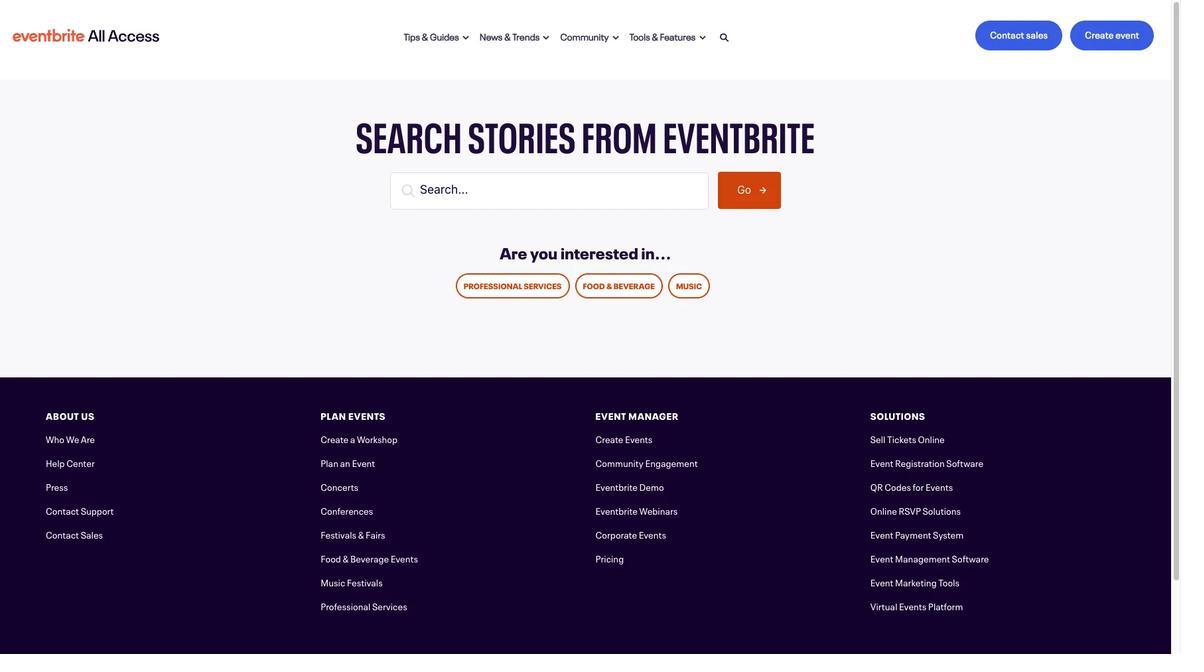 Task type: locate. For each thing, give the bounding box(es) containing it.
services
[[524, 279, 562, 291]]

event left payment
[[870, 527, 894, 541]]

0 horizontal spatial professional
[[321, 599, 371, 612]]

1 vertical spatial solutions
[[923, 503, 961, 517]]

1 arrow image from the left
[[462, 35, 469, 40]]

qr codes for events link
[[870, 479, 953, 493]]

events right beverage
[[391, 551, 418, 564]]

2 arrow image from the left
[[612, 35, 619, 40]]

2 arrow image from the left
[[699, 35, 706, 40]]

tips & guides link
[[399, 21, 474, 50]]

arrow image inside community link
[[612, 35, 619, 40]]

contact for contact sales
[[46, 527, 79, 541]]

event marketing tools
[[870, 575, 960, 588]]

event registration software
[[870, 456, 984, 469]]

engagement
[[645, 456, 698, 469]]

0 vertical spatial software
[[946, 456, 984, 469]]

virtual events platform link
[[870, 599, 963, 612]]

0 horizontal spatial music
[[321, 575, 345, 588]]

1 vertical spatial professional
[[321, 599, 371, 612]]

arrow image inside news & trends 'link'
[[543, 35, 550, 40]]

arrow image for features
[[699, 35, 706, 40]]

0 horizontal spatial are
[[81, 432, 95, 445]]

create for create events
[[596, 432, 623, 445]]

arrow image left search icon
[[699, 35, 706, 40]]

from
[[582, 102, 657, 164]]

arrow image left the tools & features
[[612, 35, 619, 40]]

0 vertical spatial solutions
[[870, 408, 926, 422]]

event up the virtual
[[870, 575, 894, 588]]

1 horizontal spatial are
[[500, 240, 527, 263]]

0 vertical spatial plan
[[321, 408, 346, 422]]

0 vertical spatial tools
[[630, 29, 650, 42]]

festivals up professional services link
[[347, 575, 383, 588]]

None search field
[[217, 172, 954, 209]]

1 vertical spatial eventbrite
[[596, 479, 638, 493]]

&
[[422, 29, 428, 42], [505, 29, 511, 42], [652, 29, 658, 42], [607, 279, 612, 291], [358, 527, 364, 541], [343, 551, 349, 564]]

news & trends link
[[474, 21, 555, 50]]

community link
[[555, 21, 624, 50]]

None submit
[[718, 172, 781, 209]]

Search... text field
[[390, 172, 709, 209]]

create events link
[[596, 432, 653, 445]]

we
[[66, 432, 79, 445]]

plan
[[321, 408, 346, 422], [321, 456, 338, 469]]

webinars
[[639, 503, 678, 517]]

music festivals link
[[321, 575, 383, 588]]

music right beverage
[[676, 279, 702, 291]]

events down event marketing tools link
[[899, 599, 927, 612]]

software down the system
[[952, 551, 989, 564]]

1 horizontal spatial tools
[[938, 575, 960, 588]]

2 horizontal spatial create
[[1085, 27, 1114, 40]]

search stories from eventbrite
[[356, 102, 815, 164]]

community
[[560, 29, 609, 42], [596, 456, 644, 469]]

1 vertical spatial online
[[870, 503, 897, 517]]

event manager
[[596, 408, 679, 422]]

arrow image inside tools & features link
[[699, 35, 706, 40]]

news
[[480, 29, 503, 42]]

1 horizontal spatial professional
[[464, 279, 522, 291]]

event marketing tools link
[[870, 575, 960, 588]]

payment
[[895, 527, 931, 541]]

software right "registration"
[[946, 456, 984, 469]]

conferences link
[[321, 503, 373, 517]]

festivals
[[321, 527, 356, 541], [347, 575, 383, 588]]

food for food & beverage
[[583, 279, 605, 291]]

you
[[530, 240, 558, 263]]

arrow image
[[543, 35, 550, 40], [612, 35, 619, 40]]

& for guides
[[422, 29, 428, 42]]

1 vertical spatial tools
[[938, 575, 960, 588]]

corporate
[[596, 527, 637, 541]]

music festivals
[[321, 575, 383, 588]]

1 plan from the top
[[321, 408, 346, 422]]

event for event manager
[[596, 408, 626, 422]]

0 horizontal spatial create
[[321, 432, 349, 445]]

plan left 'an'
[[321, 456, 338, 469]]

music up professional services link
[[321, 575, 345, 588]]

2 vertical spatial contact
[[46, 527, 79, 541]]

music inside music 'link'
[[676, 279, 702, 291]]

solutions up tickets
[[870, 408, 926, 422]]

community right the trends
[[560, 29, 609, 42]]

community down 'create events' at bottom
[[596, 456, 644, 469]]

online up event registration software link
[[918, 432, 945, 445]]

services
[[372, 599, 407, 612]]

plan events
[[321, 408, 386, 422]]

food & beverage events link
[[321, 551, 418, 564]]

food
[[583, 279, 605, 291], [321, 551, 341, 564]]

0 vertical spatial food
[[583, 279, 605, 291]]

are right we
[[81, 432, 95, 445]]

create event link
[[1071, 21, 1154, 50]]

contact for contact sales
[[990, 27, 1024, 40]]

1 horizontal spatial arrow image
[[699, 35, 706, 40]]

1 horizontal spatial arrow image
[[612, 35, 619, 40]]

tips
[[404, 29, 420, 42]]

online
[[918, 432, 945, 445], [870, 503, 897, 517]]

event for event registration software
[[870, 456, 894, 469]]

festivals & fairs link
[[321, 527, 385, 541]]

corporate events link
[[596, 527, 666, 541]]

features
[[660, 29, 696, 42]]

0 horizontal spatial arrow image
[[543, 35, 550, 40]]

news & trends
[[480, 29, 540, 42]]

2 vertical spatial eventbrite
[[596, 503, 638, 517]]

0 vertical spatial professional
[[464, 279, 522, 291]]

1 arrow image from the left
[[543, 35, 550, 40]]

1 horizontal spatial create
[[596, 432, 623, 445]]

codes
[[885, 479, 911, 493]]

event management software link
[[870, 551, 989, 564]]

events down event manager
[[625, 432, 653, 445]]

contact sales
[[46, 527, 103, 541]]

events for corporate events
[[639, 527, 666, 541]]

1 vertical spatial software
[[952, 551, 989, 564]]

for
[[913, 479, 924, 493]]

music for music festivals
[[321, 575, 345, 588]]

are you interested in...
[[500, 240, 671, 263]]

events up create a workshop "link"
[[348, 408, 386, 422]]

1 vertical spatial plan
[[321, 456, 338, 469]]

software
[[946, 456, 984, 469], [952, 551, 989, 564]]

event down "sell"
[[870, 456, 894, 469]]

manager
[[629, 408, 679, 422]]

create left event
[[1085, 27, 1114, 40]]

event up 'create events' at bottom
[[596, 408, 626, 422]]

create events
[[596, 432, 653, 445]]

food down interested
[[583, 279, 605, 291]]

event for event marketing tools
[[870, 575, 894, 588]]

help center
[[46, 456, 95, 469]]

arrow image inside tips & guides link
[[462, 35, 469, 40]]

events down webinars
[[639, 527, 666, 541]]

contact support link
[[46, 503, 114, 517]]

are left you
[[500, 240, 527, 263]]

plan an event link
[[321, 456, 375, 469]]

search icon image
[[720, 33, 729, 43]]

arrow image right the trends
[[543, 35, 550, 40]]

qr codes for events
[[870, 479, 953, 493]]

1 vertical spatial music
[[321, 575, 345, 588]]

0 vertical spatial online
[[918, 432, 945, 445]]

1 vertical spatial community
[[596, 456, 644, 469]]

online rsvp solutions link
[[870, 503, 961, 517]]

1 horizontal spatial online
[[918, 432, 945, 445]]

& for trends
[[505, 29, 511, 42]]

0 vertical spatial eventbrite
[[663, 102, 815, 164]]

concerts
[[321, 479, 358, 493]]

are
[[500, 240, 527, 263], [81, 432, 95, 445]]

1 horizontal spatial food
[[583, 279, 605, 291]]

plan up the create a workshop
[[321, 408, 346, 422]]

arrow image for guides
[[462, 35, 469, 40]]

0 vertical spatial music
[[676, 279, 702, 291]]

solutions
[[870, 408, 926, 422], [923, 503, 961, 517]]

food up music festivals
[[321, 551, 341, 564]]

& inside 'link'
[[505, 29, 511, 42]]

create down event manager
[[596, 432, 623, 445]]

arrow image
[[462, 35, 469, 40], [699, 35, 706, 40]]

event for event management software
[[870, 551, 894, 564]]

center
[[66, 456, 95, 469]]

about
[[46, 408, 79, 422]]

0 vertical spatial community
[[560, 29, 609, 42]]

1 vertical spatial contact
[[46, 503, 79, 517]]

1 vertical spatial festivals
[[347, 575, 383, 588]]

eventbrite
[[663, 102, 815, 164], [596, 479, 638, 493], [596, 503, 638, 517]]

press link
[[46, 479, 68, 493]]

corporate events
[[596, 527, 666, 541]]

arrow image right "guides"
[[462, 35, 469, 40]]

professional down 'music festivals' 'link'
[[321, 599, 371, 612]]

1 horizontal spatial music
[[676, 279, 702, 291]]

concerts link
[[321, 479, 358, 493]]

contact
[[990, 27, 1024, 40], [46, 503, 79, 517], [46, 527, 79, 541]]

tools up the "platform"
[[938, 575, 960, 588]]

0 vertical spatial contact
[[990, 27, 1024, 40]]

1 vertical spatial food
[[321, 551, 341, 564]]

festivals down conferences link in the bottom of the page
[[321, 527, 356, 541]]

event payment system
[[870, 527, 964, 541]]

create left a
[[321, 432, 349, 445]]

0 horizontal spatial arrow image
[[462, 35, 469, 40]]

food for food & beverage events
[[321, 551, 341, 564]]

music link
[[668, 273, 710, 298]]

professional left "services"
[[464, 279, 522, 291]]

create for create event
[[1085, 27, 1114, 40]]

tools left features
[[630, 29, 650, 42]]

who we are
[[46, 432, 95, 445]]

0 horizontal spatial food
[[321, 551, 341, 564]]

event
[[596, 408, 626, 422], [352, 456, 375, 469], [870, 456, 894, 469], [870, 527, 894, 541], [870, 551, 894, 564], [870, 575, 894, 588]]

2 plan from the top
[[321, 456, 338, 469]]

eventbrite demo
[[596, 479, 664, 493]]

event left management
[[870, 551, 894, 564]]

create a workshop
[[321, 432, 398, 445]]

solutions up the system
[[923, 503, 961, 517]]

platform
[[928, 599, 963, 612]]

an
[[340, 456, 350, 469]]

online down qr
[[870, 503, 897, 517]]

arrow image for community
[[612, 35, 619, 40]]



Task type: vqa. For each thing, say whether or not it's contained in the screenshot.
Brite:
no



Task type: describe. For each thing, give the bounding box(es) containing it.
0 horizontal spatial tools
[[630, 29, 650, 42]]

fairs
[[366, 527, 385, 541]]

events for create events
[[625, 432, 653, 445]]

management
[[895, 551, 950, 564]]

food & beverage
[[583, 279, 655, 291]]

eventbrite for eventbrite webinars
[[596, 503, 638, 517]]

events right the for
[[926, 479, 953, 493]]

qr
[[870, 479, 883, 493]]

tools & features
[[630, 29, 696, 42]]

help
[[46, 456, 65, 469]]

0 horizontal spatial online
[[870, 503, 897, 517]]

registration
[[895, 456, 945, 469]]

create a workshop link
[[321, 432, 398, 445]]

0 vertical spatial festivals
[[321, 527, 356, 541]]

events for plan events
[[348, 408, 386, 422]]

& for features
[[652, 29, 658, 42]]

us
[[81, 408, 95, 422]]

professional services link
[[321, 599, 407, 612]]

music for music
[[676, 279, 702, 291]]

contact sales
[[990, 27, 1048, 40]]

sales
[[81, 527, 103, 541]]

professional for professional services
[[464, 279, 522, 291]]

help center link
[[46, 456, 95, 469]]

pricing link
[[596, 551, 624, 564]]

& for beverage
[[343, 551, 349, 564]]

community engagement link
[[596, 456, 698, 469]]

support
[[81, 503, 114, 517]]

tips & guides
[[404, 29, 459, 42]]

press
[[46, 479, 68, 493]]

event
[[1116, 27, 1139, 40]]

interested
[[561, 240, 638, 263]]

virtual
[[870, 599, 897, 612]]

who
[[46, 432, 64, 445]]

marketing
[[895, 575, 937, 588]]

1 vertical spatial are
[[81, 432, 95, 445]]

event right 'an'
[[352, 456, 375, 469]]

event payment system link
[[870, 527, 964, 541]]

event registration software link
[[870, 456, 984, 469]]

stories
[[468, 102, 576, 164]]

search
[[356, 102, 462, 164]]

0 vertical spatial are
[[500, 240, 527, 263]]

community engagement
[[596, 456, 698, 469]]

professional services link
[[456, 273, 570, 298]]

event for event payment system
[[870, 527, 894, 541]]

events for virtual events platform
[[899, 599, 927, 612]]

sell tickets online link
[[870, 432, 945, 445]]

plan for plan events
[[321, 408, 346, 422]]

community for community engagement
[[596, 456, 644, 469]]

sell tickets online
[[870, 432, 945, 445]]

eventbrite webinars
[[596, 503, 678, 517]]

system
[[933, 527, 964, 541]]

create for create a workshop
[[321, 432, 349, 445]]

professional for professional services
[[321, 599, 371, 612]]

professional services
[[321, 599, 407, 612]]

online rsvp solutions
[[870, 503, 961, 517]]

logo eventbrite image
[[11, 24, 161, 47]]

tickets
[[887, 432, 916, 445]]

eventbrite for eventbrite demo
[[596, 479, 638, 493]]

sell
[[870, 432, 886, 445]]

rsvp
[[899, 503, 921, 517]]

arrow image for news & trends
[[543, 35, 550, 40]]

who we are link
[[46, 432, 95, 445]]

software for event registration software
[[946, 456, 984, 469]]

about us
[[46, 408, 95, 422]]

beverage
[[350, 551, 389, 564]]

& for fairs
[[358, 527, 364, 541]]

plan an event
[[321, 456, 375, 469]]

software for event management software
[[952, 551, 989, 564]]

sales
[[1026, 27, 1048, 40]]

food & beverage events
[[321, 551, 418, 564]]

event management software
[[870, 551, 989, 564]]

a
[[350, 432, 355, 445]]

eventbrite demo link
[[596, 479, 664, 493]]

create event
[[1085, 27, 1139, 40]]

contact sales link
[[976, 21, 1063, 50]]

food & beverage link
[[575, 273, 663, 298]]

guides
[[430, 29, 459, 42]]

workshop
[[357, 432, 398, 445]]

& for beverage
[[607, 279, 612, 291]]

professional services
[[464, 279, 562, 291]]

contact for contact support
[[46, 503, 79, 517]]

plan for plan an event
[[321, 456, 338, 469]]

pricing
[[596, 551, 624, 564]]

in...
[[641, 240, 671, 263]]

eventbrite webinars link
[[596, 503, 678, 517]]

community for community
[[560, 29, 609, 42]]

contact support
[[46, 503, 114, 517]]

trends
[[513, 29, 540, 42]]

tools & features link
[[624, 21, 711, 50]]



